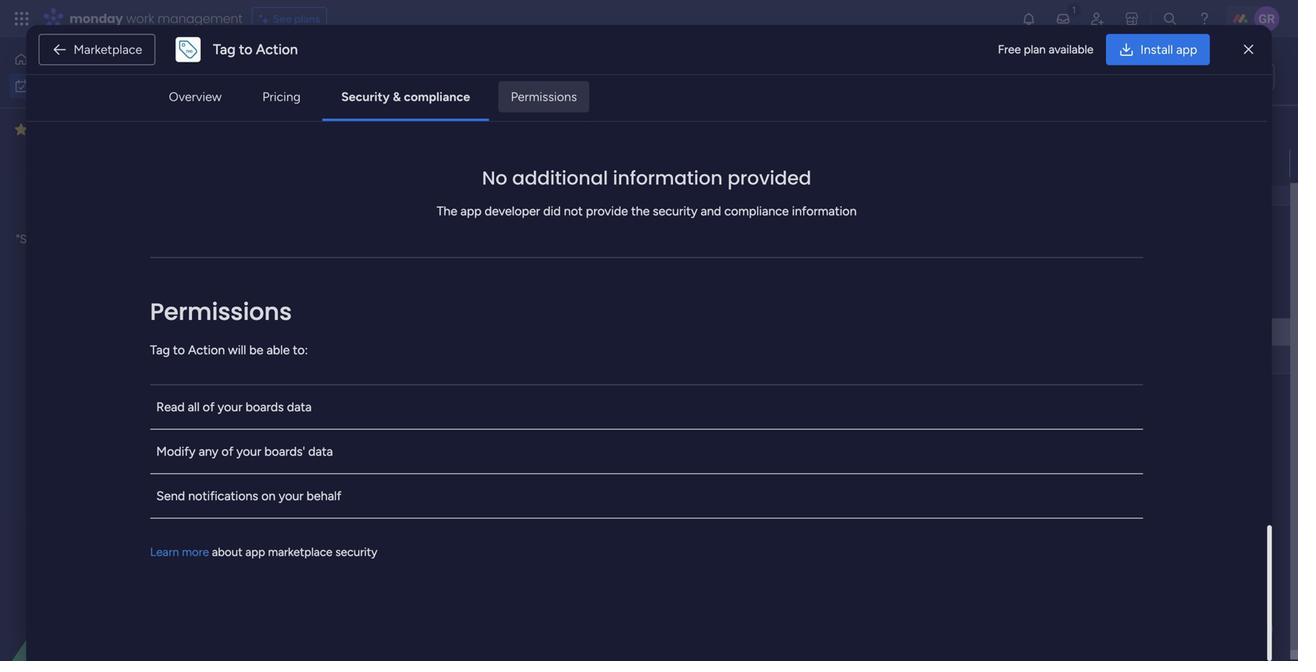 Task type: locate. For each thing, give the bounding box(es) containing it.
information
[[613, 165, 723, 191], [792, 204, 857, 218]]

app
[[1177, 42, 1198, 57], [461, 204, 482, 218], [246, 545, 265, 559]]

/
[[327, 125, 334, 145], [310, 237, 317, 257], [335, 294, 342, 314], [337, 406, 345, 426], [301, 462, 308, 482], [371, 519, 379, 538]]

app right install
[[1177, 42, 1198, 57]]

app right the
[[461, 204, 482, 218]]

security & compliance
[[341, 89, 470, 104]]

easily
[[47, 250, 77, 264]]

to up my
[[239, 41, 253, 58]]

1 vertical spatial tag
[[150, 343, 170, 358]]

home option
[[9, 47, 190, 72]]

1 vertical spatial data
[[308, 444, 333, 459]]

0 vertical spatial app
[[1177, 42, 1198, 57]]

0 horizontal spatial security
[[336, 545, 378, 559]]

help image
[[1197, 11, 1213, 27]]

your left boards'
[[237, 444, 261, 459]]

0 horizontal spatial information
[[613, 165, 723, 191]]

1 vertical spatial app
[[461, 204, 482, 218]]

do
[[686, 159, 699, 171]]

tag
[[213, 41, 236, 58], [150, 343, 170, 358]]

app right 'about'
[[246, 545, 265, 559]]

0 horizontal spatial action
[[188, 343, 225, 358]]

1 vertical spatial compliance
[[725, 204, 789, 218]]

action left will on the bottom
[[188, 343, 225, 358]]

compliance inside button
[[404, 89, 470, 104]]

0
[[312, 467, 319, 480], [382, 523, 389, 536]]

security down date
[[336, 545, 378, 559]]

be
[[249, 343, 264, 358]]

/ right this
[[335, 294, 342, 314]]

0 right date
[[382, 523, 389, 536]]

1 vertical spatial permissions
[[150, 295, 292, 328]]

item
[[287, 354, 309, 367]]

select product image
[[14, 11, 30, 27]]

lottie animation element
[[0, 504, 199, 661]]

application logo image
[[176, 37, 201, 62]]

0 horizontal spatial of
[[203, 400, 215, 415]]

1 vertical spatial items
[[392, 523, 419, 536]]

this
[[262, 294, 291, 314]]

1 horizontal spatial of
[[222, 444, 233, 459]]

your for behalf
[[279, 489, 304, 504]]

/ right overdue
[[327, 125, 334, 145]]

1 horizontal spatial action
[[256, 41, 298, 58]]

action up my work
[[256, 41, 298, 58]]

see
[[273, 12, 292, 25]]

0 vertical spatial data
[[287, 400, 312, 415]]

to up the read
[[173, 343, 185, 358]]

any right modify
[[199, 444, 219, 459]]

favorites
[[34, 122, 86, 137]]

2 vertical spatial app
[[246, 545, 265, 559]]

send notifications on your behalf
[[156, 489, 342, 504]]

/ right today
[[310, 237, 317, 257]]

so
[[103, 232, 115, 246]]

greg robinson image
[[1255, 6, 1280, 31]]

1 image
[[1068, 1, 1082, 18]]

1 vertical spatial your
[[237, 444, 261, 459]]

1 vertical spatial information
[[792, 204, 857, 218]]

0 horizontal spatial any
[[48, 232, 66, 246]]

app for install
[[1177, 42, 1198, 57]]

1 vertical spatial any
[[199, 444, 219, 459]]

security & compliance button
[[329, 81, 483, 112]]

1 horizontal spatial any
[[199, 444, 219, 459]]

1 vertical spatial of
[[222, 444, 233, 459]]

more
[[182, 545, 209, 559]]

1 horizontal spatial items
[[392, 523, 419, 536]]

the app developer did not provide the security and compliance information
[[437, 204, 857, 218]]

read
[[156, 400, 185, 415]]

items inside later / 0 items
[[322, 467, 349, 480]]

any up 'easily'
[[48, 232, 66, 246]]

lottie animation image
[[0, 504, 199, 661]]

any for "star"
[[48, 232, 66, 246]]

tag up the read
[[150, 343, 170, 358]]

next
[[262, 406, 293, 426]]

modify any of your boards' data
[[156, 444, 333, 459]]

to do list
[[1224, 70, 1268, 83]]

overview button
[[156, 81, 234, 112]]

1 vertical spatial to
[[173, 343, 185, 358]]

0 vertical spatial compliance
[[404, 89, 470, 104]]

your left boards
[[218, 400, 243, 415]]

0 horizontal spatial permissions
[[150, 295, 292, 328]]

0 horizontal spatial 0
[[312, 467, 319, 480]]

0 vertical spatial 0
[[312, 467, 319, 480]]

install
[[1141, 42, 1174, 57]]

1 vertical spatial action
[[188, 343, 225, 358]]

access
[[80, 250, 116, 264]]

0 vertical spatial of
[[203, 400, 215, 415]]

&
[[393, 89, 401, 104]]

without a date / 0 items
[[262, 519, 419, 538]]

items
[[322, 467, 349, 480], [392, 523, 419, 536]]

compliance down provided
[[725, 204, 789, 218]]

app inside button
[[1177, 42, 1198, 57]]

0 vertical spatial permissions
[[511, 89, 577, 104]]

1 vertical spatial security
[[336, 545, 378, 559]]

see plans
[[273, 12, 320, 25]]

your
[[218, 400, 243, 415], [237, 444, 261, 459], [279, 489, 304, 504]]

security right the
[[653, 204, 698, 218]]

security
[[341, 89, 390, 104]]

0 vertical spatial to
[[239, 41, 253, 58]]

1 vertical spatial 0
[[382, 523, 389, 536]]

permissions button
[[499, 81, 590, 112]]

data right boards
[[287, 400, 312, 415]]

work
[[126, 10, 154, 27]]

data up later / 0 items
[[308, 444, 333, 459]]

app for the
[[461, 204, 482, 218]]

your right on
[[279, 489, 304, 504]]

your for boards'
[[237, 444, 261, 459]]

install app button
[[1107, 34, 1210, 65]]

to for tag to action will be able to:
[[173, 343, 185, 358]]

any for modify
[[199, 444, 219, 459]]

can
[[164, 232, 183, 246]]

1 horizontal spatial app
[[461, 204, 482, 218]]

do
[[1239, 70, 1251, 83]]

tag to action
[[213, 41, 298, 58]]

0 vertical spatial security
[[653, 204, 698, 218]]

1 horizontal spatial tag
[[213, 41, 236, 58]]

later
[[128, 250, 152, 264]]

free
[[998, 42, 1021, 56]]

information up the app developer did not provide the security and compliance information
[[613, 165, 723, 191]]

week for next
[[297, 406, 334, 426]]

of
[[203, 400, 215, 415], [222, 444, 233, 459]]

install app
[[1141, 42, 1198, 57]]

permissions up tag to action will be able to:
[[150, 295, 292, 328]]

0 up behalf
[[312, 467, 319, 480]]

read all of your boards data
[[156, 400, 312, 415]]

learn more about app marketplace security
[[150, 545, 378, 559]]

boards'
[[265, 444, 305, 459]]

of up notifications
[[222, 444, 233, 459]]

security
[[653, 204, 698, 218], [336, 545, 378, 559]]

2 vertical spatial your
[[279, 489, 304, 504]]

0 horizontal spatial compliance
[[404, 89, 470, 104]]

to do list button
[[1195, 64, 1275, 89]]

plan
[[1024, 42, 1046, 56]]

send
[[156, 489, 185, 504]]

week for this
[[294, 294, 331, 314]]

items up behalf
[[322, 467, 349, 480]]

items right date
[[392, 523, 419, 536]]

compliance
[[404, 89, 470, 104], [725, 204, 789, 218]]

/ right next
[[337, 406, 345, 426]]

will
[[228, 343, 246, 358]]

information down project
[[792, 204, 857, 218]]

0 vertical spatial action
[[256, 41, 298, 58]]

0 vertical spatial items
[[322, 467, 349, 480]]

favorites button
[[11, 116, 152, 143]]

a
[[321, 519, 331, 538]]

1 horizontal spatial permissions
[[511, 89, 577, 104]]

0 vertical spatial any
[[48, 232, 66, 246]]

compliance right & on the left of the page
[[404, 89, 470, 104]]

notifications image
[[1022, 11, 1037, 27]]

management
[[831, 159, 895, 172]]

week right this
[[294, 294, 331, 314]]

0 horizontal spatial items
[[322, 467, 349, 480]]

0 horizontal spatial tag
[[150, 343, 170, 358]]

1 horizontal spatial to
[[239, 41, 253, 58]]

provided
[[728, 165, 812, 191]]

any inside "star" any board so that you can easily access it later
[[48, 232, 66, 246]]

week right next
[[297, 406, 334, 426]]

1 horizontal spatial information
[[792, 204, 857, 218]]

overdue /
[[262, 125, 337, 145]]

week
[[294, 294, 331, 314], [297, 406, 334, 426]]

0 vertical spatial week
[[294, 294, 331, 314]]

0 horizontal spatial to
[[173, 343, 185, 358]]

of right all on the left bottom
[[203, 400, 215, 415]]

customize button
[[559, 123, 643, 148]]

free plan available
[[998, 42, 1094, 56]]

tag up my
[[213, 41, 236, 58]]

2 horizontal spatial app
[[1177, 42, 1198, 57]]

next week /
[[262, 406, 348, 426]]

action for tag to action
[[256, 41, 298, 58]]

0 vertical spatial your
[[218, 400, 243, 415]]

0 vertical spatial tag
[[213, 41, 236, 58]]

v2 star 2 image
[[15, 120, 27, 139]]

dapulse x slim image
[[1245, 40, 1254, 59]]

None search field
[[296, 123, 438, 148]]

1 horizontal spatial 0
[[382, 523, 389, 536]]

1 vertical spatial week
[[297, 406, 334, 426]]

/ right date
[[371, 519, 379, 538]]

permissions up customize "button"
[[511, 89, 577, 104]]



Task type: describe. For each thing, give the bounding box(es) containing it.
tag to action will be able to:
[[150, 343, 308, 358]]

to:
[[293, 343, 308, 358]]

0 vertical spatial information
[[613, 165, 723, 191]]

additional
[[512, 165, 608, 191]]

learn
[[150, 545, 179, 559]]

items inside "without a date / 0 items"
[[392, 523, 419, 536]]

"star"
[[16, 232, 45, 246]]

boards
[[246, 400, 284, 415]]

the
[[437, 204, 458, 218]]

1 horizontal spatial compliance
[[725, 204, 789, 218]]

data for read all of your boards data
[[287, 400, 312, 415]]

to for tag to action
[[239, 41, 253, 58]]

available
[[1049, 42, 1094, 56]]

update feed image
[[1056, 11, 1071, 27]]

project
[[793, 159, 828, 172]]

project management
[[793, 159, 895, 172]]

home
[[34, 53, 64, 66]]

modify
[[156, 444, 196, 459]]

data for modify any of your boards' data
[[308, 444, 333, 459]]

monday work management
[[70, 10, 243, 27]]

list
[[1254, 70, 1268, 83]]

0 inside "without a date / 0 items"
[[382, 523, 389, 536]]

1 horizontal spatial security
[[653, 204, 698, 218]]

monday
[[70, 10, 123, 27]]

home link
[[9, 47, 190, 72]]

tag for tag to action
[[213, 41, 236, 58]]

pricing
[[262, 89, 301, 104]]

tag for tag to action will be able to:
[[150, 343, 170, 358]]

today /
[[262, 237, 321, 257]]

marketplace
[[74, 42, 142, 57]]

behalf
[[307, 489, 342, 504]]

search everything image
[[1163, 11, 1178, 27]]

not
[[564, 204, 583, 218]]

/ right later
[[301, 462, 308, 482]]

marketplace button
[[38, 34, 156, 65]]

to-do
[[671, 159, 699, 171]]

no additional information provided
[[482, 165, 812, 191]]

to-
[[671, 159, 686, 171]]

monday marketplace image
[[1125, 11, 1140, 27]]

overdue
[[262, 125, 323, 145]]

and
[[701, 204, 722, 218]]

that
[[118, 232, 139, 246]]

did
[[544, 204, 561, 218]]

no additional information provided image
[[562, 0, 733, 143]]

of for any
[[222, 444, 233, 459]]

plans
[[294, 12, 320, 25]]

all
[[188, 400, 200, 415]]

able
[[267, 343, 290, 358]]

0 horizontal spatial app
[[246, 545, 265, 559]]

0 inside later / 0 items
[[312, 467, 319, 480]]

of for all
[[203, 400, 215, 415]]

"star" any board so that you can easily access it later
[[16, 232, 183, 264]]

later
[[262, 462, 297, 482]]

marketplace
[[268, 545, 333, 559]]

provide
[[586, 204, 628, 218]]

it
[[118, 250, 126, 264]]

see plans button
[[252, 7, 327, 30]]

about
[[212, 545, 243, 559]]

on
[[261, 489, 276, 504]]

+ add item
[[255, 354, 309, 367]]

management
[[158, 10, 243, 27]]

no
[[482, 165, 508, 191]]

notifications
[[188, 489, 258, 504]]

to
[[1224, 70, 1236, 83]]

my
[[230, 59, 266, 94]]

customize
[[584, 129, 637, 143]]

without
[[262, 519, 318, 538]]

invite members image
[[1090, 11, 1106, 27]]

overview
[[169, 89, 222, 104]]

permissions inside button
[[511, 89, 577, 104]]

date
[[335, 519, 368, 538]]

Filter dashboard by text search field
[[296, 123, 438, 148]]

the
[[632, 204, 650, 218]]

pricing button
[[250, 81, 313, 112]]

action for tag to action will be able to:
[[188, 343, 225, 358]]

work
[[272, 59, 335, 94]]

add
[[264, 354, 284, 367]]

+
[[255, 354, 261, 367]]

you
[[142, 232, 161, 246]]

your for boards
[[218, 400, 243, 415]]

my work
[[230, 59, 335, 94]]

project management link
[[790, 150, 935, 177]]

later / 0 items
[[262, 462, 349, 482]]

learn more link
[[150, 545, 209, 559]]

today
[[262, 237, 307, 257]]



Task type: vqa. For each thing, say whether or not it's contained in the screenshot.
Add to favorites 'icon'
no



